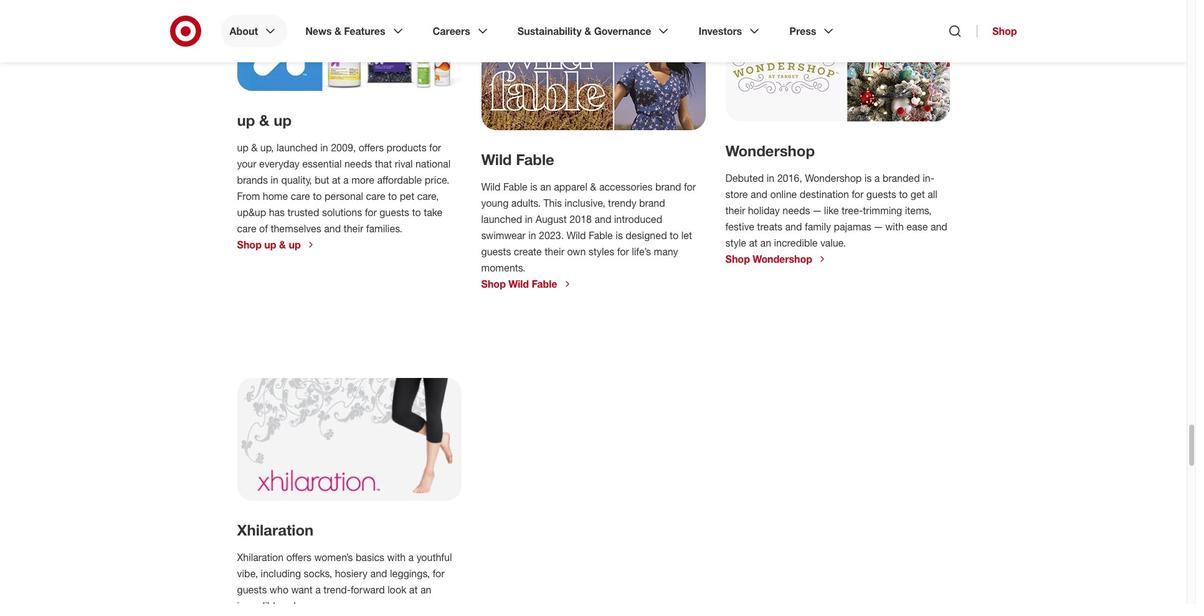 Task type: vqa. For each thing, say whether or not it's contained in the screenshot.


Task type: locate. For each thing, give the bounding box(es) containing it.
and right 2018
[[595, 213, 612, 226]]

2 vertical spatial at
[[409, 584, 418, 596]]

their inside up & up, launched in 2009, offers products for your everyday essential needs that rival national brands in quality, but at a more affordable price. from home care to personal care to pet care, up&up has trusted solutions for guests to take care of themselves and their families. shop up & up
[[344, 222, 364, 235]]

needs up the more
[[345, 157, 372, 170]]

needs
[[345, 157, 372, 170], [783, 204, 810, 217]]

guests inside debuted in 2016, wondershop is a branded in- store and online destination for guests to get all their holiday needs — like tree-trimming items, festive treats and family pajamas — with ease and style at an incredible value. shop wondershop
[[867, 188, 897, 201]]

0 horizontal spatial —
[[813, 204, 822, 217]]

is up adults.
[[531, 181, 538, 193]]

0 vertical spatial an
[[540, 181, 551, 193]]

at right but
[[332, 174, 341, 186]]

xhilaration for xhilaration offers women's basics with a youthful vibe, including socks, hosiery and leggings, for guests who want a trend-forward look at an incredible value.
[[237, 551, 284, 564]]

shop inside debuted in 2016, wondershop is a branded in- store and online destination for guests to get all their holiday needs — like tree-trimming items, festive treats and family pajamas — with ease and style at an incredible value. shop wondershop
[[726, 253, 750, 265]]

— left the like
[[813, 204, 822, 217]]

a woman wearing sunglasses image
[[481, 8, 706, 130]]

in inside debuted in 2016, wondershop is a branded in- store and online destination for guests to get all their holiday needs — like tree-trimming items, festive treats and family pajamas — with ease and style at an incredible value. shop wondershop
[[767, 172, 775, 184]]

1 horizontal spatial an
[[540, 181, 551, 193]]

an inside debuted in 2016, wondershop is a branded in- store and online destination for guests to get all their holiday needs — like tree-trimming items, festive treats and family pajamas — with ease and style at an incredible value. shop wondershop
[[761, 237, 772, 249]]

at inside debuted in 2016, wondershop is a branded in- store and online destination for guests to get all their holiday needs — like tree-trimming items, festive treats and family pajamas — with ease and style at an incredible value. shop wondershop
[[749, 237, 758, 249]]

inclusive,
[[565, 197, 606, 209]]

0 vertical spatial their
[[726, 204, 745, 217]]

launched inside up & up, launched in 2009, offers products for your everyday essential needs that rival national brands in quality, but at a more affordable price. from home care to personal care to pet care, up&up has trusted solutions for guests to take care of themselves and their families. shop up & up
[[277, 141, 318, 154]]

debuted in 2016, wondershop is a branded in- store and online destination for guests to get all their holiday needs — like tree-trimming items, festive treats and family pajamas — with ease and style at an incredible value. shop wondershop
[[726, 172, 948, 265]]

news
[[305, 25, 332, 37]]

1 vertical spatial offers
[[286, 551, 312, 564]]

shop wild fable link
[[481, 278, 572, 290]]

1 vertical spatial with
[[387, 551, 406, 564]]

care left "of"
[[237, 222, 257, 235]]

that
[[375, 157, 392, 170]]

in up create
[[529, 229, 536, 242]]

1 vertical spatial value.
[[284, 600, 309, 604]]

an down treats on the top right of the page
[[761, 237, 772, 249]]

& up up,
[[259, 111, 270, 129]]

& for up
[[259, 111, 270, 129]]

offers inside up & up, launched in 2009, offers products for your everyday essential needs that rival national brands in quality, but at a more affordable price. from home care to personal care to pet care, up&up has trusted solutions for guests to take care of themselves and their families. shop up & up
[[359, 141, 384, 154]]

0 vertical spatial needs
[[345, 157, 372, 170]]

incredible down who
[[237, 600, 281, 604]]

0 horizontal spatial incredible
[[237, 600, 281, 604]]

personal
[[325, 190, 363, 202]]

xhilaration offers women's basics with a youthful vibe, including socks, hosiery and leggings, for guests who want a trend-forward look at an incredible value.
[[237, 551, 452, 604]]

and right treats on the top right of the page
[[785, 221, 802, 233]]

like
[[824, 204, 839, 217]]

is left branded
[[865, 172, 872, 184]]

their down 2023.
[[545, 245, 565, 258]]

offers up that at the top left of the page
[[359, 141, 384, 154]]

& inside news & features link
[[335, 25, 341, 37]]

incredible inside 'xhilaration offers women's basics with a youthful vibe, including socks, hosiery and leggings, for guests who want a trend-forward look at an incredible value.'
[[237, 600, 281, 604]]

1 horizontal spatial —
[[875, 221, 883, 233]]

0 horizontal spatial launched
[[277, 141, 318, 154]]

an down leggings,
[[421, 584, 431, 596]]

fable
[[516, 150, 554, 169], [503, 181, 528, 193], [589, 229, 613, 242], [532, 278, 557, 290]]

governance
[[594, 25, 652, 37]]

— down trimming
[[875, 221, 883, 233]]

brand right the accessories
[[656, 181, 681, 193]]

1 vertical spatial incredible
[[237, 600, 281, 604]]

wondershop down treats on the top right of the page
[[753, 253, 813, 265]]

1 vertical spatial xhilaration
[[237, 551, 284, 564]]

0 vertical spatial brand
[[656, 181, 681, 193]]

0 horizontal spatial offers
[[286, 551, 312, 564]]

youthful
[[417, 551, 452, 564]]

with down trimming
[[886, 221, 904, 233]]

pajamas
[[834, 221, 872, 233]]

needs down online
[[783, 204, 810, 217]]

0 horizontal spatial at
[[332, 174, 341, 186]]

guests up families.
[[380, 206, 409, 219]]

0 horizontal spatial value.
[[284, 600, 309, 604]]

xhilaration up vibe,
[[237, 551, 284, 564]]

0 horizontal spatial needs
[[345, 157, 372, 170]]

shop inside the wild fable is an apparel & accessories brand for young adults. this inclusive, trendy brand launched in august 2018 and introduced swimwear in 2023. wild fable is designed to let guests create their own styles for life's many moments. shop wild fable
[[481, 278, 506, 290]]

value.
[[821, 237, 846, 249], [284, 600, 309, 604]]

their down store at the top right of the page
[[726, 204, 745, 217]]

launched up everyday
[[277, 141, 318, 154]]

0 vertical spatial value.
[[821, 237, 846, 249]]

1 horizontal spatial offers
[[359, 141, 384, 154]]

& inside sustainability & governance link
[[585, 25, 592, 37]]

up & up
[[237, 111, 292, 129]]

0 vertical spatial xhilaration
[[237, 521, 314, 540]]

2 horizontal spatial their
[[726, 204, 745, 217]]

a up leggings,
[[409, 551, 414, 564]]

life's
[[632, 245, 651, 258]]

& up inclusive, on the top
[[590, 181, 597, 193]]

—
[[813, 204, 822, 217], [875, 221, 883, 233]]

create
[[514, 245, 542, 258]]

incredible up shop wondershop link
[[774, 237, 818, 249]]

0 horizontal spatial their
[[344, 222, 364, 235]]

guests inside 'xhilaration offers women's basics with a youthful vibe, including socks, hosiery and leggings, for guests who want a trend-forward look at an incredible value.'
[[237, 584, 267, 596]]

2 horizontal spatial care
[[366, 190, 386, 202]]

is
[[865, 172, 872, 184], [531, 181, 538, 193], [616, 229, 623, 242]]

value. down family
[[821, 237, 846, 249]]

shop
[[993, 25, 1017, 37], [237, 239, 262, 251], [726, 253, 750, 265], [481, 278, 506, 290]]

is down the introduced on the top of page
[[616, 229, 623, 242]]

1 horizontal spatial with
[[886, 221, 904, 233]]

wild
[[481, 150, 512, 169], [481, 181, 501, 193], [567, 229, 586, 242], [509, 278, 529, 290]]

their
[[726, 204, 745, 217], [344, 222, 364, 235], [545, 245, 565, 258]]

care up trusted
[[291, 190, 310, 202]]

with inside debuted in 2016, wondershop is a branded in- store and online destination for guests to get all their holiday needs — like tree-trimming items, festive treats and family pajamas — with ease and style at an incredible value. shop wondershop
[[886, 221, 904, 233]]

0 horizontal spatial an
[[421, 584, 431, 596]]

in down adults.
[[525, 213, 533, 226]]

to inside debuted in 2016, wondershop is a branded in- store and online destination for guests to get all their holiday needs — like tree-trimming items, festive treats and family pajamas — with ease and style at an incredible value. shop wondershop
[[899, 188, 908, 201]]

and inside 'xhilaration offers women's basics with a youthful vibe, including socks, hosiery and leggings, for guests who want a trend-forward look at an incredible value.'
[[371, 568, 387, 580]]

with
[[886, 221, 904, 233], [387, 551, 406, 564]]

wondershop
[[726, 141, 815, 160], [805, 172, 862, 184], [753, 253, 813, 265]]

this
[[544, 197, 562, 209]]

an inside 'xhilaration offers women's basics with a youthful vibe, including socks, hosiery and leggings, for guests who want a trend-forward look at an incredible value.'
[[421, 584, 431, 596]]

1 horizontal spatial needs
[[783, 204, 810, 217]]

1 horizontal spatial launched
[[481, 213, 522, 226]]

in left 2016,
[[767, 172, 775, 184]]

trusted
[[288, 206, 319, 219]]

offers up including
[[286, 551, 312, 564]]

1 horizontal spatial at
[[409, 584, 418, 596]]

2 horizontal spatial an
[[761, 237, 772, 249]]

xhilaration up including
[[237, 521, 314, 540]]

all
[[928, 188, 938, 201]]

designed
[[626, 229, 667, 242]]

adults.
[[511, 197, 541, 209]]

guests down vibe,
[[237, 584, 267, 596]]

but
[[315, 174, 329, 186]]

and down basics
[[371, 568, 387, 580]]

& for governance
[[585, 25, 592, 37]]

1 horizontal spatial value.
[[821, 237, 846, 249]]

guests up moments.
[[481, 245, 511, 258]]

press link
[[781, 15, 845, 47]]

including
[[261, 568, 301, 580]]

xhilaration
[[237, 521, 314, 540], [237, 551, 284, 564]]

online
[[771, 188, 797, 201]]

care down the more
[[366, 190, 386, 202]]

features
[[344, 25, 385, 37]]

0 vertical spatial incredible
[[774, 237, 818, 249]]

0 vertical spatial with
[[886, 221, 904, 233]]

up&up
[[237, 206, 266, 219]]

a left branded
[[875, 172, 880, 184]]

to left let
[[670, 229, 679, 242]]

0 vertical spatial launched
[[277, 141, 318, 154]]

up
[[237, 111, 255, 129], [274, 111, 292, 129], [237, 141, 249, 154], [264, 239, 276, 251], [289, 239, 301, 251]]

brand up the introduced on the top of page
[[639, 197, 665, 209]]

0 vertical spatial offers
[[359, 141, 384, 154]]

for
[[429, 141, 441, 154], [684, 181, 696, 193], [852, 188, 864, 201], [365, 206, 377, 219], [617, 245, 629, 258], [433, 568, 445, 580]]

2 horizontal spatial is
[[865, 172, 872, 184]]

to
[[899, 188, 908, 201], [313, 190, 322, 202], [388, 190, 397, 202], [412, 206, 421, 219], [670, 229, 679, 242]]

shop up & up link
[[237, 239, 316, 251]]

at right "style"
[[749, 237, 758, 249]]

and down solutions
[[324, 222, 341, 235]]

& left up,
[[251, 141, 258, 154]]

wondershop up destination on the top right of page
[[805, 172, 862, 184]]

a up personal
[[343, 174, 349, 186]]

launched
[[277, 141, 318, 154], [481, 213, 522, 226]]

wondershop up 2016,
[[726, 141, 815, 160]]

apparel
[[554, 181, 588, 193]]

socks,
[[304, 568, 332, 580]]

a christmas tree with ornaments and decorations image
[[726, 8, 950, 121]]

in-
[[923, 172, 935, 184]]

& left governance
[[585, 25, 592, 37]]

their down solutions
[[344, 222, 364, 235]]

launched up swimwear
[[481, 213, 522, 226]]

for up tree-
[[852, 188, 864, 201]]

a person's legs and feet image
[[237, 378, 461, 501]]

0 horizontal spatial with
[[387, 551, 406, 564]]

1 horizontal spatial incredible
[[774, 237, 818, 249]]

leggings,
[[390, 568, 430, 580]]

guests up trimming
[[867, 188, 897, 201]]

value. inside 'xhilaration offers women's basics with a youthful vibe, including socks, hosiery and leggings, for guests who want a trend-forward look at an incredible value.'
[[284, 600, 309, 604]]

in
[[320, 141, 328, 154], [767, 172, 775, 184], [271, 174, 279, 186], [525, 213, 533, 226], [529, 229, 536, 242]]

1 horizontal spatial care
[[291, 190, 310, 202]]

xhilaration inside 'xhilaration offers women's basics with a youthful vibe, including socks, hosiery and leggings, for guests who want a trend-forward look at an incredible value.'
[[237, 551, 284, 564]]

for down youthful
[[433, 568, 445, 580]]

2 xhilaration from the top
[[237, 551, 284, 564]]

care,
[[417, 190, 439, 202]]

and
[[751, 188, 768, 201], [595, 213, 612, 226], [785, 221, 802, 233], [931, 221, 948, 233], [324, 222, 341, 235], [371, 568, 387, 580]]

2 vertical spatial their
[[545, 245, 565, 258]]

1 vertical spatial an
[[761, 237, 772, 249]]

guests
[[867, 188, 897, 201], [380, 206, 409, 219], [481, 245, 511, 258], [237, 584, 267, 596]]

their inside debuted in 2016, wondershop is a branded in- store and online destination for guests to get all their holiday needs — like tree-trimming items, festive treats and family pajamas — with ease and style at an incredible value. shop wondershop
[[726, 204, 745, 217]]

1 vertical spatial at
[[749, 237, 758, 249]]

value. down want
[[284, 600, 309, 604]]

shop inside up & up, launched in 2009, offers products for your everyday essential needs that rival national brands in quality, but at a more affordable price. from home care to personal care to pet care, up&up has trusted solutions for guests to take care of themselves and their families. shop up & up
[[237, 239, 262, 251]]

1 horizontal spatial their
[[545, 245, 565, 258]]

an up this at the top of page
[[540, 181, 551, 193]]

store
[[726, 188, 748, 201]]

2 vertical spatial an
[[421, 584, 431, 596]]

1 vertical spatial needs
[[783, 204, 810, 217]]

with up leggings,
[[387, 551, 406, 564]]

0 horizontal spatial is
[[531, 181, 538, 193]]

an
[[540, 181, 551, 193], [761, 237, 772, 249], [421, 584, 431, 596]]

at right "look"
[[409, 584, 418, 596]]

1 vertical spatial their
[[344, 222, 364, 235]]

moments.
[[481, 262, 526, 274]]

in up home
[[271, 174, 279, 186]]

to left get
[[899, 188, 908, 201]]

investors link
[[690, 15, 771, 47]]

offers inside 'xhilaration offers women's basics with a youthful vibe, including socks, hosiery and leggings, for guests who want a trend-forward look at an incredible value.'
[[286, 551, 312, 564]]

swimwear
[[481, 229, 526, 242]]

brands
[[237, 174, 268, 186]]

debuted
[[726, 172, 764, 184]]

of
[[259, 222, 268, 235]]

1 vertical spatial launched
[[481, 213, 522, 226]]

solutions
[[322, 206, 362, 219]]

affordable
[[377, 174, 422, 186]]

sustainability & governance link
[[509, 15, 680, 47]]

to down but
[[313, 190, 322, 202]]

2 horizontal spatial at
[[749, 237, 758, 249]]

a
[[875, 172, 880, 184], [343, 174, 349, 186], [409, 551, 414, 564], [315, 584, 321, 596]]

0 vertical spatial at
[[332, 174, 341, 186]]

at
[[332, 174, 341, 186], [749, 237, 758, 249], [409, 584, 418, 596]]

1 xhilaration from the top
[[237, 521, 314, 540]]

for inside 'xhilaration offers women's basics with a youthful vibe, including socks, hosiery and leggings, for guests who want a trend-forward look at an incredible value.'
[[433, 568, 445, 580]]

introduced
[[614, 213, 663, 226]]

1 horizontal spatial is
[[616, 229, 623, 242]]

value. inside debuted in 2016, wondershop is a branded in- store and online destination for guests to get all their holiday needs — like tree-trimming items, festive treats and family pajamas — with ease and style at an incredible value. shop wondershop
[[821, 237, 846, 249]]

& right news
[[335, 25, 341, 37]]

1 vertical spatial wondershop
[[805, 172, 862, 184]]



Task type: describe. For each thing, give the bounding box(es) containing it.
& for up,
[[251, 141, 258, 154]]

young
[[481, 197, 509, 209]]

shop link
[[977, 25, 1017, 37]]

application image
[[237, 8, 461, 91]]

national
[[416, 157, 451, 170]]

& down themselves
[[279, 239, 286, 251]]

guests inside up & up, launched in 2009, offers products for your everyday essential needs that rival national brands in quality, but at a more affordable price. from home care to personal care to pet care, up&up has trusted solutions for guests to take care of themselves and their families. shop up & up
[[380, 206, 409, 219]]

style
[[726, 237, 747, 249]]

investors
[[699, 25, 742, 37]]

0 horizontal spatial care
[[237, 222, 257, 235]]

accessories
[[599, 181, 653, 193]]

their inside the wild fable is an apparel & accessories brand for young adults. this inclusive, trendy brand launched in august 2018 and introduced swimwear in 2023. wild fable is designed to let guests create their own styles for life's many moments. shop wild fable
[[545, 245, 565, 258]]

2009,
[[331, 141, 356, 154]]

news & features link
[[297, 15, 414, 47]]

rival
[[395, 157, 413, 170]]

careers
[[433, 25, 470, 37]]

press
[[790, 25, 817, 37]]

themselves
[[271, 222, 321, 235]]

at inside up & up, launched in 2009, offers products for your everyday essential needs that rival national brands in quality, but at a more affordable price. from home care to personal care to pet care, up&up has trusted solutions for guests to take care of themselves and their families. shop up & up
[[332, 174, 341, 186]]

pet
[[400, 190, 415, 202]]

want
[[291, 584, 313, 596]]

and right ease
[[931, 221, 948, 233]]

basics
[[356, 551, 385, 564]]

trendy
[[608, 197, 637, 209]]

& for features
[[335, 25, 341, 37]]

home
[[263, 190, 288, 202]]

and inside the wild fable is an apparel & accessories brand for young adults. this inclusive, trendy brand launched in august 2018 and introduced swimwear in 2023. wild fable is designed to let guests create their own styles for life's many moments. shop wild fable
[[595, 213, 612, 226]]

needs inside debuted in 2016, wondershop is a branded in- store and online destination for guests to get all their holiday needs — like tree-trimming items, festive treats and family pajamas — with ease and style at an incredible value. shop wondershop
[[783, 204, 810, 217]]

for left the life's
[[617, 245, 629, 258]]

a right want
[[315, 584, 321, 596]]

wild fable is an apparel & accessories brand for young adults. this inclusive, trendy brand launched in august 2018 and introduced swimwear in 2023. wild fable is designed to let guests create their own styles for life's many moments. shop wild fable
[[481, 181, 696, 290]]

holiday
[[748, 204, 780, 217]]

many
[[654, 245, 678, 258]]

& inside the wild fable is an apparel & accessories brand for young adults. this inclusive, trendy brand launched in august 2018 and introduced swimwear in 2023. wild fable is designed to let guests create their own styles for life's many moments. shop wild fable
[[590, 181, 597, 193]]

2016,
[[778, 172, 802, 184]]

incredible inside debuted in 2016, wondershop is a branded in- store and online destination for guests to get all their holiday needs — like tree-trimming items, festive treats and family pajamas — with ease and style at an incredible value. shop wondershop
[[774, 237, 818, 249]]

1 vertical spatial brand
[[639, 197, 665, 209]]

own
[[567, 245, 586, 258]]

for up families.
[[365, 206, 377, 219]]

ease
[[907, 221, 928, 233]]

at inside 'xhilaration offers women's basics with a youthful vibe, including socks, hosiery and leggings, for guests who want a trend-forward look at an incredible value.'
[[409, 584, 418, 596]]

with inside 'xhilaration offers women's basics with a youthful vibe, including socks, hosiery and leggings, for guests who want a trend-forward look at an incredible value.'
[[387, 551, 406, 564]]

needs inside up & up, launched in 2009, offers products for your everyday essential needs that rival national brands in quality, but at a more affordable price. from home care to personal care to pet care, up&up has trusted solutions for guests to take care of themselves and their families. shop up & up
[[345, 157, 372, 170]]

0 vertical spatial —
[[813, 204, 822, 217]]

hosiery
[[335, 568, 368, 580]]

items,
[[905, 204, 932, 217]]

quality,
[[281, 174, 312, 186]]

styles
[[589, 245, 615, 258]]

is inside debuted in 2016, wondershop is a branded in- store and online destination for guests to get all their holiday needs — like tree-trimming items, festive treats and family pajamas — with ease and style at an incredible value. shop wondershop
[[865, 172, 872, 184]]

and up holiday
[[751, 188, 768, 201]]

1 vertical spatial —
[[875, 221, 883, 233]]

xhilaration for xhilaration
[[237, 521, 314, 540]]

launched inside the wild fable is an apparel & accessories brand for young adults. this inclusive, trendy brand launched in august 2018 and introduced swimwear in 2023. wild fable is designed to let guests create their own styles for life's many moments. shop wild fable
[[481, 213, 522, 226]]

your
[[237, 157, 256, 170]]

festive
[[726, 221, 755, 233]]

treats
[[757, 221, 783, 233]]

0 vertical spatial wondershop
[[726, 141, 815, 160]]

to left take on the left
[[412, 206, 421, 219]]

forward
[[351, 584, 385, 596]]

tree-
[[842, 204, 863, 217]]

for inside debuted in 2016, wondershop is a branded in- store and online destination for guests to get all their holiday needs — like tree-trimming items, festive treats and family pajamas — with ease and style at an incredible value. shop wondershop
[[852, 188, 864, 201]]

family
[[805, 221, 831, 233]]

families.
[[366, 222, 402, 235]]

take
[[424, 206, 443, 219]]

2023.
[[539, 229, 564, 242]]

has
[[269, 206, 285, 219]]

destination
[[800, 188, 849, 201]]

essential
[[302, 157, 342, 170]]

a inside up & up, launched in 2009, offers products for your everyday essential needs that rival national brands in quality, but at a more affordable price. from home care to personal care to pet care, up&up has trusted solutions for guests to take care of themselves and their families. shop up & up
[[343, 174, 349, 186]]

up,
[[260, 141, 274, 154]]

vibe,
[[237, 568, 258, 580]]

get
[[911, 188, 925, 201]]

an inside the wild fable is an apparel & accessories brand for young adults. this inclusive, trendy brand launched in august 2018 and introduced swimwear in 2023. wild fable is designed to let guests create their own styles for life's many moments. shop wild fable
[[540, 181, 551, 193]]

look
[[388, 584, 407, 596]]

in up essential on the top of page
[[320, 141, 328, 154]]

wild fable
[[481, 150, 554, 169]]

a inside debuted in 2016, wondershop is a branded in- store and online destination for guests to get all their holiday needs — like tree-trimming items, festive treats and family pajamas — with ease and style at an incredible value. shop wondershop
[[875, 172, 880, 184]]

everyday
[[259, 157, 300, 170]]

for up national
[[429, 141, 441, 154]]

guests inside the wild fable is an apparel & accessories brand for young adults. this inclusive, trendy brand launched in august 2018 and introduced swimwear in 2023. wild fable is designed to let guests create their own styles for life's many moments. shop wild fable
[[481, 245, 511, 258]]

to left "pet"
[[388, 190, 397, 202]]

price.
[[425, 174, 450, 186]]

to inside the wild fable is an apparel & accessories brand for young adults. this inclusive, trendy brand launched in august 2018 and introduced swimwear in 2023. wild fable is designed to let guests create their own styles for life's many moments. shop wild fable
[[670, 229, 679, 242]]

2 vertical spatial wondershop
[[753, 253, 813, 265]]

from
[[237, 190, 260, 202]]

trimming
[[863, 204, 903, 217]]

products
[[387, 141, 427, 154]]

and inside up & up, launched in 2009, offers products for your everyday essential needs that rival national brands in quality, but at a more affordable price. from home care to personal care to pet care, up&up has trusted solutions for guests to take care of themselves and their families. shop up & up
[[324, 222, 341, 235]]

who
[[270, 584, 289, 596]]

sustainability & governance
[[518, 25, 652, 37]]

let
[[682, 229, 692, 242]]

2018
[[570, 213, 592, 226]]

about link
[[221, 15, 287, 47]]

sustainability
[[518, 25, 582, 37]]

up & up, launched in 2009, offers products for your everyday essential needs that rival national brands in quality, but at a more affordable price. from home care to personal care to pet care, up&up has trusted solutions for guests to take care of themselves and their families. shop up & up
[[237, 141, 451, 251]]

august
[[536, 213, 567, 226]]

news & features
[[305, 25, 385, 37]]

shop wondershop link
[[726, 253, 828, 265]]

women's
[[314, 551, 353, 564]]

about
[[230, 25, 258, 37]]

for left store at the top right of the page
[[684, 181, 696, 193]]

branded
[[883, 172, 920, 184]]

more
[[352, 174, 375, 186]]

careers link
[[424, 15, 499, 47]]



